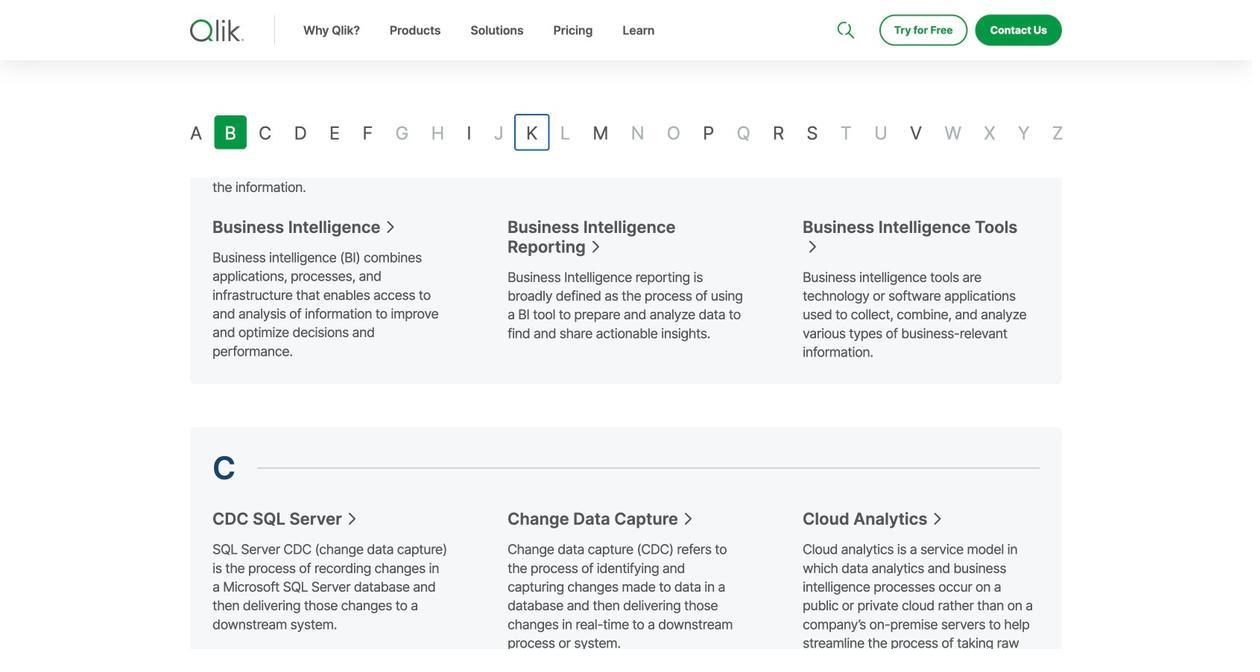 Task type: vqa. For each thing, say whether or not it's contained in the screenshot.
Support "image"
yes



Task type: describe. For each thing, give the bounding box(es) containing it.
login image
[[1014, 0, 1026, 12]]

support image
[[838, 0, 850, 12]]

qlik image
[[190, 19, 244, 42]]



